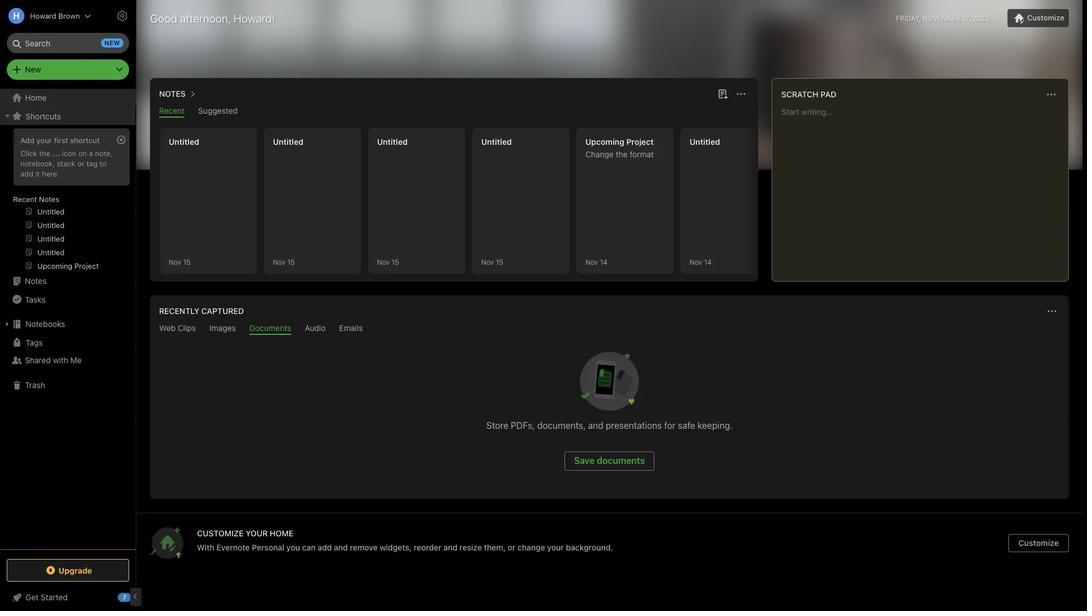Task type: vqa. For each thing, say whether or not it's contained in the screenshot.
the Study for finals 3 cell
no



Task type: describe. For each thing, give the bounding box(es) containing it.
background.
[[566, 543, 613, 552]]

new
[[25, 65, 41, 74]]

keeping.
[[698, 421, 733, 431]]

upgrade
[[58, 566, 92, 576]]

it
[[35, 169, 40, 178]]

1 vertical spatial customize
[[1019, 539, 1059, 548]]

upcoming
[[586, 137, 625, 147]]

1 horizontal spatial and
[[444, 543, 458, 552]]

or inside icon on a note, notebook, stack or tag to add it here.
[[77, 159, 84, 168]]

change
[[586, 150, 614, 159]]

trash link
[[0, 377, 135, 395]]

web clips tab
[[159, 324, 196, 335]]

reorder
[[414, 543, 442, 552]]

1 nov from the left
[[169, 258, 181, 266]]

new button
[[7, 59, 129, 80]]

home
[[270, 529, 293, 538]]

clips
[[178, 324, 196, 333]]

4 untitled from the left
[[481, 137, 512, 147]]

3 nov 15 from the left
[[377, 258, 399, 266]]

afternoon,
[[180, 11, 231, 25]]

howard
[[30, 12, 56, 20]]

remove
[[350, 543, 378, 552]]

add your first shortcut
[[20, 136, 100, 144]]

recent for recent notes
[[13, 195, 37, 203]]

2 untitled from the left
[[273, 137, 303, 147]]

to
[[100, 159, 106, 168]]

first
[[54, 136, 68, 144]]

tag
[[86, 159, 98, 168]]

documents
[[250, 324, 291, 333]]

save
[[574, 456, 595, 466]]

scratch
[[782, 90, 819, 99]]

a
[[89, 149, 93, 157]]

web clips
[[159, 324, 196, 333]]

with
[[197, 543, 214, 552]]

evernote
[[217, 543, 250, 552]]

expand notebooks image
[[3, 320, 12, 329]]

home
[[25, 93, 47, 103]]

1 nov 15 from the left
[[169, 258, 191, 266]]

tree containing home
[[0, 89, 136, 549]]

Start writing… text field
[[782, 107, 1068, 272]]

images
[[210, 324, 236, 333]]

store
[[487, 421, 509, 431]]

shortcut
[[70, 136, 100, 144]]

notes button
[[157, 87, 199, 101]]

upgrade button
[[7, 560, 129, 582]]

scratch pad button
[[779, 88, 837, 101]]

save documents button
[[565, 452, 655, 471]]

widgets,
[[380, 543, 412, 552]]

change
[[518, 543, 545, 552]]

scratch pad
[[782, 90, 837, 99]]

or inside customize your home with evernote personal you can add and remove widgets, reorder and resize them, or change your background.
[[508, 543, 516, 552]]

me
[[70, 356, 82, 365]]

documents tab panel
[[150, 335, 1069, 500]]

documents
[[597, 456, 645, 466]]

notebooks
[[25, 320, 65, 329]]

click the ...
[[20, 149, 60, 157]]

can
[[302, 543, 316, 552]]

emails tab
[[339, 324, 363, 335]]

add inside customize your home with evernote personal you can add and remove widgets, reorder and resize them, or change your background.
[[318, 543, 332, 552]]

with
[[53, 356, 68, 365]]

click to collapse image
[[132, 591, 140, 604]]

for
[[664, 421, 676, 431]]

Help and Learning task checklist field
[[0, 589, 136, 607]]

good afternoon, howard!
[[150, 11, 275, 25]]

shortcuts button
[[0, 107, 135, 125]]

documents,
[[537, 421, 586, 431]]

shared with me link
[[0, 352, 135, 370]]

your
[[246, 529, 268, 538]]

...
[[52, 149, 60, 157]]

1 vertical spatial customize button
[[1009, 535, 1069, 553]]

0 horizontal spatial and
[[334, 543, 348, 552]]

captured
[[201, 307, 244, 316]]

recently
[[159, 307, 199, 316]]

4 nov 15 from the left
[[481, 258, 503, 266]]

audio tab
[[305, 324, 326, 335]]

on
[[78, 149, 87, 157]]

2 nov from the left
[[273, 258, 286, 266]]

tab list for recently captured
[[152, 324, 1067, 335]]

good
[[150, 11, 177, 25]]

here.
[[42, 169, 59, 178]]

2 vertical spatial notes
[[25, 277, 47, 286]]

tasks
[[25, 295, 46, 304]]

personal
[[252, 543, 284, 552]]

1 nov 14 from the left
[[586, 258, 608, 266]]

recently captured button
[[157, 305, 244, 318]]

notebook,
[[20, 159, 55, 168]]

pad
[[821, 90, 837, 99]]

suggested tab
[[198, 106, 238, 118]]

them,
[[484, 543, 506, 552]]

icon
[[62, 149, 76, 157]]

5 untitled from the left
[[690, 137, 720, 147]]

howard!
[[234, 11, 275, 25]]

documents tab
[[250, 324, 291, 335]]

notes inside group
[[39, 195, 59, 203]]

upcoming project change the format
[[586, 137, 654, 159]]



Task type: locate. For each thing, give the bounding box(es) containing it.
4 nov from the left
[[481, 258, 494, 266]]

3 nov from the left
[[377, 258, 390, 266]]

1 vertical spatial notes
[[39, 195, 59, 203]]

stack
[[57, 159, 75, 168]]

images tab
[[210, 324, 236, 335]]

0 vertical spatial customize
[[1028, 13, 1065, 22]]

0 horizontal spatial the
[[39, 149, 50, 157]]

More actions field
[[733, 86, 749, 102], [1044, 87, 1060, 103], [1044, 304, 1060, 319]]

2 nov 15 from the left
[[273, 258, 295, 266]]

0 vertical spatial recent
[[159, 106, 185, 116]]

settings image
[[116, 9, 129, 23]]

the left the ...
[[39, 149, 50, 157]]

group
[[0, 125, 135, 277]]

and inside documents tab panel
[[588, 421, 604, 431]]

recent inside group
[[13, 195, 37, 203]]

new search field
[[15, 33, 123, 53]]

0 vertical spatial customize button
[[1008, 9, 1069, 27]]

add right can on the left of page
[[318, 543, 332, 552]]

2 horizontal spatial and
[[588, 421, 604, 431]]

1 horizontal spatial the
[[616, 150, 628, 159]]

0 vertical spatial your
[[36, 136, 52, 144]]

started
[[41, 593, 68, 603]]

customize button
[[1008, 9, 1069, 27], [1009, 535, 1069, 553]]

recently captured
[[159, 307, 244, 316]]

1 horizontal spatial or
[[508, 543, 516, 552]]

tags
[[25, 338, 43, 347]]

more actions image for scratch pad
[[1045, 88, 1059, 101]]

get started
[[25, 593, 68, 603]]

recent inside tab list
[[159, 106, 185, 116]]

resize
[[460, 543, 482, 552]]

0 vertical spatial tab list
[[152, 106, 756, 118]]

customize
[[1028, 13, 1065, 22], [1019, 539, 1059, 548]]

customize
[[197, 529, 244, 538]]

web
[[159, 324, 176, 333]]

presentations
[[606, 421, 662, 431]]

1 horizontal spatial nov 14
[[690, 258, 712, 266]]

tasks button
[[0, 291, 135, 309]]

more actions image
[[735, 87, 748, 101], [1045, 88, 1059, 101], [1046, 305, 1059, 318]]

notes down here.
[[39, 195, 59, 203]]

1 vertical spatial add
[[318, 543, 332, 552]]

Search text field
[[15, 33, 121, 53]]

the inside group
[[39, 149, 50, 157]]

howard brown
[[30, 12, 80, 20]]

0 horizontal spatial your
[[36, 136, 52, 144]]

14
[[600, 258, 608, 266], [704, 258, 712, 266]]

get
[[25, 593, 39, 603]]

the inside upcoming project change the format
[[616, 150, 628, 159]]

1 untitled from the left
[[169, 137, 199, 147]]

brown
[[58, 12, 80, 20]]

notes up recent tab
[[159, 89, 186, 99]]

pdfs,
[[511, 421, 535, 431]]

nov 14
[[586, 258, 608, 266], [690, 258, 712, 266]]

nov 15
[[169, 258, 191, 266], [273, 258, 295, 266], [377, 258, 399, 266], [481, 258, 503, 266]]

click
[[20, 149, 37, 157]]

2023
[[973, 14, 990, 22]]

0 vertical spatial or
[[77, 159, 84, 168]]

tree
[[0, 89, 136, 549]]

add inside icon on a note, notebook, stack or tag to add it here.
[[20, 169, 33, 178]]

tab list containing recent
[[152, 106, 756, 118]]

2 15 from the left
[[288, 258, 295, 266]]

recent down notes button
[[159, 106, 185, 116]]

the
[[39, 149, 50, 157], [616, 150, 628, 159]]

tab list
[[152, 106, 756, 118], [152, 324, 1067, 335]]

1 horizontal spatial add
[[318, 543, 332, 552]]

0 horizontal spatial recent
[[13, 195, 37, 203]]

friday, november 17, 2023
[[896, 14, 990, 22]]

icon on a note, notebook, stack or tag to add it here.
[[20, 149, 112, 178]]

1 15 from the left
[[183, 258, 191, 266]]

trash
[[25, 381, 45, 390]]

1 vertical spatial recent
[[13, 195, 37, 203]]

note,
[[95, 149, 112, 157]]

1 tab list from the top
[[152, 106, 756, 118]]

3 15 from the left
[[392, 258, 399, 266]]

format
[[630, 150, 654, 159]]

2 14 from the left
[[704, 258, 712, 266]]

safe
[[678, 421, 695, 431]]

tags button
[[0, 334, 135, 352]]

and left remove
[[334, 543, 348, 552]]

2 tab list from the top
[[152, 324, 1067, 335]]

new
[[105, 39, 120, 47]]

recent for recent
[[159, 106, 185, 116]]

recent tab
[[159, 106, 185, 118]]

notes link
[[0, 272, 135, 291]]

shared
[[25, 356, 51, 365]]

your
[[36, 136, 52, 144], [547, 543, 564, 552]]

notebooks link
[[0, 315, 135, 334]]

more actions image for recently captured
[[1046, 305, 1059, 318]]

15
[[183, 258, 191, 266], [288, 258, 295, 266], [392, 258, 399, 266], [496, 258, 503, 266]]

Account field
[[0, 5, 91, 27]]

6 nov from the left
[[690, 258, 702, 266]]

and left resize
[[444, 543, 458, 552]]

0 horizontal spatial 14
[[600, 258, 608, 266]]

and
[[588, 421, 604, 431], [334, 543, 348, 552], [444, 543, 458, 552]]

add
[[20, 136, 34, 144]]

recent notes
[[13, 195, 59, 203]]

3 untitled from the left
[[377, 137, 408, 147]]

emails
[[339, 324, 363, 333]]

and right documents,
[[588, 421, 604, 431]]

or right them,
[[508, 543, 516, 552]]

your right 'change'
[[547, 543, 564, 552]]

your up click the ...
[[36, 136, 52, 144]]

recent tab panel
[[150, 118, 996, 282]]

2 nov 14 from the left
[[690, 258, 712, 266]]

the left format
[[616, 150, 628, 159]]

5 nov from the left
[[586, 258, 598, 266]]

notes up tasks
[[25, 277, 47, 286]]

more actions field for scratch pad
[[1044, 87, 1060, 103]]

1 horizontal spatial recent
[[159, 106, 185, 116]]

shared with me
[[25, 356, 82, 365]]

4 15 from the left
[[496, 258, 503, 266]]

or down on
[[77, 159, 84, 168]]

group containing add your first shortcut
[[0, 125, 135, 277]]

7
[[123, 594, 126, 602]]

0 horizontal spatial add
[[20, 169, 33, 178]]

untitled
[[169, 137, 199, 147], [273, 137, 303, 147], [377, 137, 408, 147], [481, 137, 512, 147], [690, 137, 720, 147]]

notes inside button
[[159, 89, 186, 99]]

1 horizontal spatial 14
[[704, 258, 712, 266]]

1 vertical spatial tab list
[[152, 324, 1067, 335]]

1 vertical spatial or
[[508, 543, 516, 552]]

suggested
[[198, 106, 238, 116]]

save documents
[[574, 456, 645, 466]]

add left it in the left top of the page
[[20, 169, 33, 178]]

1 14 from the left
[[600, 258, 608, 266]]

audio
[[305, 324, 326, 333]]

0 vertical spatial add
[[20, 169, 33, 178]]

tab list for notes
[[152, 106, 756, 118]]

or
[[77, 159, 84, 168], [508, 543, 516, 552]]

your inside group
[[36, 136, 52, 144]]

home link
[[0, 89, 136, 107]]

more actions field for recently captured
[[1044, 304, 1060, 319]]

1 horizontal spatial your
[[547, 543, 564, 552]]

friday,
[[896, 14, 921, 22]]

you
[[286, 543, 300, 552]]

recent
[[159, 106, 185, 116], [13, 195, 37, 203]]

0 vertical spatial notes
[[159, 89, 186, 99]]

customize your home with evernote personal you can add and remove widgets, reorder and resize them, or change your background.
[[197, 529, 613, 552]]

recent down it in the left top of the page
[[13, 195, 37, 203]]

november
[[923, 14, 961, 22]]

project
[[627, 137, 654, 147]]

0 horizontal spatial nov 14
[[586, 258, 608, 266]]

1 vertical spatial your
[[547, 543, 564, 552]]

tab list containing web clips
[[152, 324, 1067, 335]]

your inside customize your home with evernote personal you can add and remove widgets, reorder and resize them, or change your background.
[[547, 543, 564, 552]]

0 horizontal spatial or
[[77, 159, 84, 168]]

shortcuts
[[25, 111, 61, 121]]



